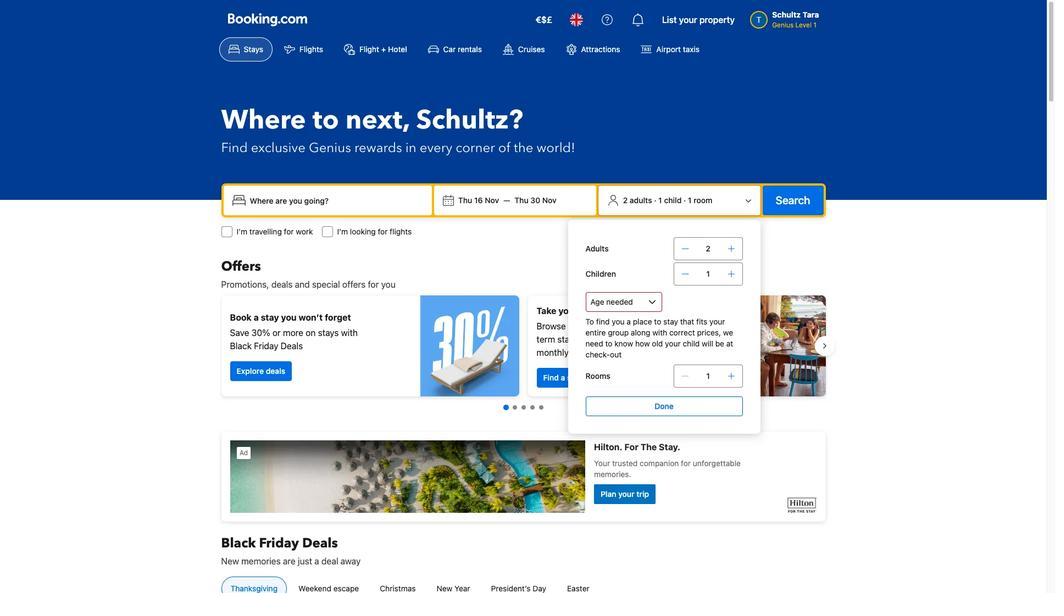 Task type: locate. For each thing, give the bounding box(es) containing it.
be
[[715, 339, 724, 348]]

i'm
[[337, 227, 348, 236]]

attractions
[[581, 45, 620, 54]]

find a stay
[[543, 373, 582, 382]]

nov right 30
[[542, 196, 557, 205]]

child down correct
[[683, 339, 700, 348]]

0 horizontal spatial find
[[221, 139, 248, 157]]

2 for 2 adults · 1 child · 1 room
[[623, 196, 628, 205]]

deals left and
[[271, 280, 293, 290]]

you up more
[[281, 313, 297, 323]]

in
[[405, 139, 416, 157]]

reduced
[[617, 335, 650, 345]]

2 adults · 1 child · 1 room button
[[603, 190, 756, 211]]

0 vertical spatial black
[[230, 341, 252, 351]]

1 horizontal spatial child
[[683, 339, 700, 348]]

nov right 16
[[485, 196, 499, 205]]

1 down tara
[[813, 21, 817, 29]]

take
[[537, 306, 556, 316]]

1 vertical spatial friday
[[259, 535, 299, 553]]

deals right explore
[[266, 367, 285, 376]]

2 horizontal spatial you
[[612, 317, 625, 326]]

thu left 30
[[515, 196, 528, 205]]

stay up the or
[[261, 313, 279, 323]]

1 thu from the left
[[458, 196, 472, 205]]

stay up correct
[[663, 317, 678, 326]]

level
[[795, 21, 812, 29]]

progress bar
[[503, 405, 543, 410]]

flights
[[299, 45, 323, 54]]

find down monthly
[[543, 373, 559, 382]]

for inside offers promotions, deals and special offers for you
[[368, 280, 379, 290]]

car
[[443, 45, 456, 54]]

friday inside "book a stay you won't forget save 30% or more on stays with black friday deals"
[[254, 341, 278, 351]]

you right "offers"
[[381, 280, 396, 290]]

0 vertical spatial to
[[312, 102, 339, 138]]

your right list
[[679, 15, 697, 25]]

find down where
[[221, 139, 248, 157]]

2 vertical spatial to
[[605, 339, 612, 348]]

2 horizontal spatial stay
[[663, 317, 678, 326]]

to
[[312, 102, 339, 138], [654, 317, 661, 326], [605, 339, 612, 348]]

2 left adults
[[623, 196, 628, 205]]

0 vertical spatial child
[[664, 196, 682, 205]]

thu left 16
[[458, 196, 472, 205]]

0 horizontal spatial thu
[[458, 196, 472, 205]]

0 vertical spatial deals
[[271, 280, 293, 290]]

main content containing offers
[[212, 258, 834, 593]]

2
[[623, 196, 628, 205], [706, 244, 710, 253]]

correct
[[669, 328, 695, 337]]

0 horizontal spatial at
[[607, 335, 615, 345]]

out
[[610, 350, 622, 359]]

schultz?
[[416, 102, 523, 138]]

are
[[283, 557, 295, 567]]

work
[[296, 227, 313, 236]]

at up out
[[607, 335, 615, 345]]

with down forget
[[341, 328, 358, 338]]

rentals
[[458, 45, 482, 54]]

stay inside to find you a place to stay that fits your entire group along with correct prices, we need to know how old your child will be at check-out
[[663, 317, 678, 326]]

0 horizontal spatial ·
[[654, 196, 656, 205]]

1 horizontal spatial nov
[[542, 196, 557, 205]]

16
[[474, 196, 483, 205]]

child inside button
[[664, 196, 682, 205]]

at right be
[[726, 339, 733, 348]]

promotions,
[[221, 280, 269, 290]]

€$£ button
[[529, 7, 559, 33]]

memories
[[241, 557, 281, 567]]

take your longest holiday yet browse properties offering long- term stays, many at reduced monthly rates.
[[537, 306, 666, 358]]

2 with from the left
[[652, 328, 667, 337]]

1 horizontal spatial you
[[381, 280, 396, 290]]

0 horizontal spatial you
[[281, 313, 297, 323]]

genius inside the where to next, schultz? find exclusive genius rewards in every corner of the world!
[[309, 139, 351, 157]]

2 adults · 1 child · 1 room
[[623, 196, 712, 205]]

2 horizontal spatial to
[[654, 317, 661, 326]]

main content
[[212, 258, 834, 593]]

1 horizontal spatial stay
[[567, 373, 582, 382]]

fits
[[696, 317, 707, 326]]

holiday
[[614, 306, 645, 316]]

a down holiday
[[627, 317, 631, 326]]

0 vertical spatial genius
[[772, 21, 794, 29]]

tab list
[[212, 577, 608, 593]]

explore deals link
[[230, 362, 292, 381]]

place
[[633, 317, 652, 326]]

where
[[221, 102, 306, 138]]

to down yet
[[654, 317, 661, 326]]

a inside "book a stay you won't forget save 30% or more on stays with black friday deals"
[[254, 313, 259, 323]]

0 vertical spatial deals
[[281, 341, 303, 351]]

booking.com image
[[228, 13, 307, 26]]

stay inside "book a stay you won't forget save 30% or more on stays with black friday deals"
[[261, 313, 279, 323]]

black friday deals new memories are just a deal away
[[221, 535, 361, 567]]

a down monthly
[[561, 373, 565, 382]]

genius down schultz at the top of the page
[[772, 21, 794, 29]]

0 horizontal spatial nov
[[485, 196, 499, 205]]

1 inside schultz tara genius level 1
[[813, 21, 817, 29]]

take your longest holiday yet image
[[727, 296, 826, 397]]

hotel
[[388, 45, 407, 54]]

a inside to find you a place to stay that fits your entire group along with correct prices, we need to know how old your child will be at check-out
[[627, 317, 631, 326]]

cruises link
[[493, 37, 554, 62]]

friday
[[254, 341, 278, 351], [259, 535, 299, 553]]

you up group
[[612, 317, 625, 326]]

region
[[212, 291, 834, 401]]

with up old
[[652, 328, 667, 337]]

black
[[230, 341, 252, 351], [221, 535, 256, 553]]

child left room
[[664, 196, 682, 205]]

0 horizontal spatial child
[[664, 196, 682, 205]]

rooms
[[586, 371, 610, 381]]

0 horizontal spatial genius
[[309, 139, 351, 157]]

1 horizontal spatial with
[[652, 328, 667, 337]]

with
[[341, 328, 358, 338], [652, 328, 667, 337]]

for
[[284, 227, 294, 236], [378, 227, 388, 236], [368, 280, 379, 290]]

your up 'prices,'
[[709, 317, 725, 326]]

monthly
[[537, 348, 569, 358]]

friday up are at the left bottom
[[259, 535, 299, 553]]

2 inside 2 adults · 1 child · 1 room button
[[623, 196, 628, 205]]

done button
[[586, 397, 743, 417]]

0 horizontal spatial 2
[[623, 196, 628, 205]]

1 vertical spatial deals
[[302, 535, 338, 553]]

Where are you going? field
[[245, 191, 427, 210]]

looking
[[350, 227, 376, 236]]

1 vertical spatial black
[[221, 535, 256, 553]]

1 horizontal spatial ·
[[684, 196, 686, 205]]

your
[[679, 15, 697, 25], [558, 306, 578, 316], [709, 317, 725, 326], [665, 339, 681, 348]]

thu 16 nov button
[[454, 191, 503, 210]]

stays link
[[219, 37, 273, 62]]

deals inside black friday deals new memories are just a deal away
[[302, 535, 338, 553]]

1 horizontal spatial thu
[[515, 196, 528, 205]]

deals down more
[[281, 341, 303, 351]]

to up out
[[605, 339, 612, 348]]

entire
[[586, 328, 606, 337]]

0 horizontal spatial to
[[312, 102, 339, 138]]

at inside 'take your longest holiday yet browse properties offering long- term stays, many at reduced monthly rates.'
[[607, 335, 615, 345]]

0 horizontal spatial stay
[[261, 313, 279, 323]]

1 with from the left
[[341, 328, 358, 338]]

room
[[694, 196, 712, 205]]

to find you a place to stay that fits your entire group along with correct prices, we need to know how old your child will be at check-out
[[586, 317, 733, 359]]

or
[[272, 328, 281, 338]]

1 down will
[[706, 371, 710, 381]]

0 vertical spatial find
[[221, 139, 248, 157]]

1 horizontal spatial 2
[[706, 244, 710, 253]]

book
[[230, 313, 252, 323]]

check-
[[586, 350, 610, 359]]

·
[[654, 196, 656, 205], [684, 196, 686, 205]]

deals
[[271, 280, 293, 290], [266, 367, 285, 376]]

deals up deal
[[302, 535, 338, 553]]

2 · from the left
[[684, 196, 686, 205]]

browse
[[537, 321, 566, 331]]

properties
[[568, 321, 609, 331]]

· right adults
[[654, 196, 656, 205]]

genius inside schultz tara genius level 1
[[772, 21, 794, 29]]

group
[[608, 328, 629, 337]]

find
[[596, 317, 610, 326]]

1 horizontal spatial at
[[726, 339, 733, 348]]

—
[[503, 196, 510, 205]]

property
[[699, 15, 735, 25]]

for left work
[[284, 227, 294, 236]]

every
[[420, 139, 452, 157]]

to left "next,"
[[312, 102, 339, 138]]

2 down room
[[706, 244, 710, 253]]

0 vertical spatial friday
[[254, 341, 278, 351]]

friday down 30%
[[254, 341, 278, 351]]

list your property link
[[655, 7, 741, 33]]

genius left rewards
[[309, 139, 351, 157]]

1
[[813, 21, 817, 29], [658, 196, 662, 205], [688, 196, 692, 205], [706, 269, 710, 279], [706, 371, 710, 381]]

stay for book a stay you won't forget save 30% or more on stays with black friday deals
[[261, 313, 279, 323]]

region containing take your longest holiday yet
[[212, 291, 834, 401]]

a right book in the left bottom of the page
[[254, 313, 259, 323]]

black down save
[[230, 341, 252, 351]]

1 vertical spatial find
[[543, 373, 559, 382]]

adults
[[586, 244, 609, 253]]

children
[[586, 269, 616, 279]]

your inside 'take your longest holiday yet browse properties offering long- term stays, many at reduced monthly rates.'
[[558, 306, 578, 316]]

0 horizontal spatial with
[[341, 328, 358, 338]]

black up new
[[221, 535, 256, 553]]

1 vertical spatial child
[[683, 339, 700, 348]]

for for work
[[284, 227, 294, 236]]

1 vertical spatial deals
[[266, 367, 285, 376]]

nov
[[485, 196, 499, 205], [542, 196, 557, 205]]

deals inside offers promotions, deals and special offers for you
[[271, 280, 293, 290]]

1 horizontal spatial find
[[543, 373, 559, 382]]

stay left rooms
[[567, 373, 582, 382]]

· left room
[[684, 196, 686, 205]]

stay for find a stay
[[567, 373, 582, 382]]

1 horizontal spatial genius
[[772, 21, 794, 29]]

your right the 'take'
[[558, 306, 578, 316]]

a right just
[[314, 557, 319, 567]]

1 vertical spatial genius
[[309, 139, 351, 157]]

0 vertical spatial 2
[[623, 196, 628, 205]]

thu 30 nov button
[[510, 191, 561, 210]]

flights link
[[275, 37, 332, 62]]

find a stay link
[[537, 368, 589, 388]]

offers promotions, deals and special offers for you
[[221, 258, 396, 290]]

for right "offers"
[[368, 280, 379, 290]]

1 vertical spatial 2
[[706, 244, 710, 253]]

for left flights
[[378, 227, 388, 236]]



Task type: describe. For each thing, give the bounding box(es) containing it.
i'm travelling for work
[[237, 227, 313, 236]]

a inside black friday deals new memories are just a deal away
[[314, 557, 319, 567]]

2 for 2
[[706, 244, 710, 253]]

of
[[498, 139, 511, 157]]

along
[[631, 328, 650, 337]]

friday inside black friday deals new memories are just a deal away
[[259, 535, 299, 553]]

longest
[[580, 306, 612, 316]]

schultz
[[772, 10, 801, 19]]

+
[[381, 45, 386, 54]]

search
[[776, 194, 810, 207]]

i'm looking for flights
[[337, 227, 412, 236]]

away
[[341, 557, 361, 567]]

know
[[614, 339, 633, 348]]

special
[[312, 280, 340, 290]]

your down correct
[[665, 339, 681, 348]]

next,
[[346, 102, 410, 138]]

you inside "book a stay you won't forget save 30% or more on stays with black friday deals"
[[281, 313, 297, 323]]

book a stay you won't forget save 30% or more on stays with black friday deals
[[230, 313, 358, 351]]

offers
[[342, 280, 366, 290]]

your account menu schultz tara genius level 1 element
[[750, 5, 823, 30]]

tara
[[803, 10, 819, 19]]

1 horizontal spatial to
[[605, 339, 612, 348]]

airport taxis link
[[632, 37, 709, 62]]

find inside find a stay link
[[543, 373, 559, 382]]

i'm
[[237, 227, 247, 236]]

new
[[221, 557, 239, 567]]

1 up fits at the bottom right of page
[[706, 269, 710, 279]]

you inside offers promotions, deals and special offers for you
[[381, 280, 396, 290]]

stays
[[244, 45, 263, 54]]

rewards
[[354, 139, 402, 157]]

exclusive
[[251, 139, 305, 157]]

on
[[306, 328, 316, 338]]

done
[[655, 402, 674, 411]]

flight
[[359, 45, 379, 54]]

long-
[[645, 321, 666, 331]]

the
[[514, 139, 533, 157]]

stays
[[318, 328, 339, 338]]

offers
[[221, 258, 261, 276]]

search for black friday deals on stays image
[[420, 296, 519, 397]]

with inside to find you a place to stay that fits your entire group along with correct prices, we need to know how old your child will be at check-out
[[652, 328, 667, 337]]

for for flights
[[378, 227, 388, 236]]

world!
[[537, 139, 575, 157]]

30%
[[251, 328, 270, 338]]

flights
[[390, 227, 412, 236]]

airport
[[656, 45, 681, 54]]

thu 16 nov — thu 30 nov
[[458, 196, 557, 205]]

car rentals
[[443, 45, 482, 54]]

how
[[635, 339, 650, 348]]

car rentals link
[[418, 37, 491, 62]]

deals inside region
[[266, 367, 285, 376]]

won't
[[299, 313, 323, 323]]

many
[[583, 335, 605, 345]]

taxis
[[683, 45, 700, 54]]

travelling
[[249, 227, 282, 236]]

list
[[662, 15, 677, 25]]

corner
[[456, 139, 495, 157]]

yet
[[647, 306, 660, 316]]

with inside "book a stay you won't forget save 30% or more on stays with black friday deals"
[[341, 328, 358, 338]]

1 left room
[[688, 196, 692, 205]]

and
[[295, 280, 310, 290]]

we
[[723, 328, 733, 337]]

explore
[[237, 367, 264, 376]]

€$£
[[536, 15, 552, 25]]

1 right adults
[[658, 196, 662, 205]]

child inside to find you a place to stay that fits your entire group along with correct prices, we need to know how old your child will be at check-out
[[683, 339, 700, 348]]

black inside black friday deals new memories are just a deal away
[[221, 535, 256, 553]]

deals inside "book a stay you won't forget save 30% or more on stays with black friday deals"
[[281, 341, 303, 351]]

to inside the where to next, schultz? find exclusive genius rewards in every corner of the world!
[[312, 102, 339, 138]]

that
[[680, 317, 694, 326]]

at inside to find you a place to stay that fits your entire group along with correct prices, we need to know how old your child will be at check-out
[[726, 339, 733, 348]]

black inside "book a stay you won't forget save 30% or more on stays with black friday deals"
[[230, 341, 252, 351]]

find inside the where to next, schultz? find exclusive genius rewards in every corner of the world!
[[221, 139, 248, 157]]

list your property
[[662, 15, 735, 25]]

rates.
[[571, 348, 594, 358]]

to
[[586, 317, 594, 326]]

old
[[652, 339, 663, 348]]

flight + hotel link
[[335, 37, 416, 62]]

deal
[[321, 557, 338, 567]]

term
[[537, 335, 555, 345]]

offering
[[611, 321, 642, 331]]

just
[[298, 557, 312, 567]]

2 thu from the left
[[515, 196, 528, 205]]

forget
[[325, 313, 351, 323]]

cruises
[[518, 45, 545, 54]]

advertisement region
[[221, 432, 826, 522]]

1 · from the left
[[654, 196, 656, 205]]

1 nov from the left
[[485, 196, 499, 205]]

save
[[230, 328, 249, 338]]

where to next, schultz? find exclusive genius rewards in every corner of the world!
[[221, 102, 575, 157]]

search button
[[762, 186, 823, 215]]

you inside to find you a place to stay that fits your entire group along with correct prices, we need to know how old your child will be at check-out
[[612, 317, 625, 326]]

1 vertical spatial to
[[654, 317, 661, 326]]

2 nov from the left
[[542, 196, 557, 205]]



Task type: vqa. For each thing, say whether or not it's contained in the screenshot.
the middle '&'
no



